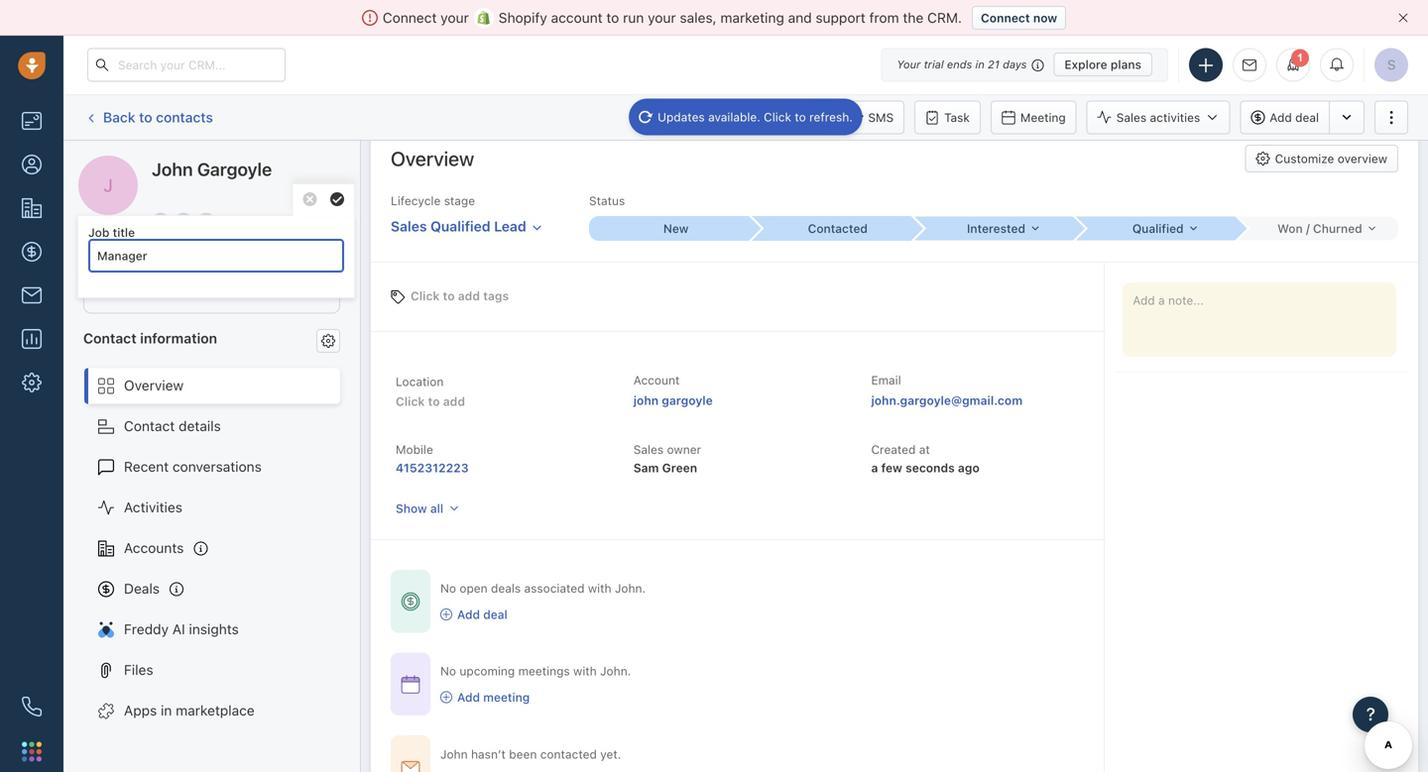 Task type: locate. For each thing, give the bounding box(es) containing it.
files
[[124, 662, 153, 679]]

1 vertical spatial deal
[[483, 608, 508, 622]]

interested link
[[913, 217, 1075, 241]]

to right back on the top left of the page
[[139, 109, 152, 125]]

in left "21"
[[976, 58, 985, 71]]

accounts
[[124, 540, 184, 557]]

0 vertical spatial add
[[1270, 111, 1292, 124]]

run
[[623, 9, 644, 26]]

no for no open deals associated with john.
[[440, 582, 456, 596]]

add meeting
[[457, 691, 530, 705]]

0 horizontal spatial deal
[[483, 608, 508, 622]]

2 no from the top
[[440, 665, 456, 679]]

add for no upcoming meetings with john.
[[457, 691, 480, 705]]

john down back to contacts link
[[118, 155, 149, 172]]

details
[[179, 418, 221, 435]]

won / churned
[[1278, 222, 1363, 236]]

ai
[[172, 622, 185, 638]]

mng settings image
[[321, 334, 335, 348]]

0 vertical spatial email
[[683, 111, 713, 125]]

overview up contact details
[[124, 378, 184, 394]]

0 vertical spatial no
[[440, 582, 456, 596]]

1 vertical spatial no
[[440, 665, 456, 679]]

your left shopify
[[441, 9, 469, 26]]

yet.
[[600, 748, 621, 762]]

0 horizontal spatial email
[[683, 111, 713, 125]]

with right meetings
[[573, 665, 597, 679]]

no
[[440, 582, 456, 596], [440, 665, 456, 679]]

add deal inside button
[[1270, 111, 1319, 124]]

add down location
[[443, 395, 465, 409]]

your
[[897, 58, 921, 71]]

john gargoyle
[[118, 155, 210, 172], [152, 159, 272, 180]]

interested
[[967, 222, 1026, 236]]

email for email
[[683, 111, 713, 125]]

your right "run"
[[648, 9, 676, 26]]

show
[[396, 502, 427, 516]]

interested button
[[913, 217, 1075, 241]]

j
[[90, 157, 97, 171], [103, 175, 113, 196]]

close image
[[1399, 13, 1409, 23]]

1 horizontal spatial add deal
[[1270, 111, 1319, 124]]

1 horizontal spatial overview
[[391, 147, 474, 170]]

no left upcoming
[[440, 665, 456, 679]]

deal down deals
[[483, 608, 508, 622]]

0 horizontal spatial sales
[[391, 218, 427, 235]]

john.
[[615, 582, 646, 596], [600, 665, 631, 679]]

freddy ai insights
[[124, 622, 239, 638]]

0 vertical spatial with
[[588, 582, 612, 596]]

0 horizontal spatial qualified
[[431, 218, 491, 235]]

marketing
[[721, 9, 785, 26]]

1 vertical spatial add
[[457, 608, 480, 622]]

john gargoyle down contacts
[[152, 159, 272, 180]]

j for j
[[90, 157, 97, 171]]

1 vertical spatial email
[[871, 374, 901, 387]]

0 vertical spatial deal
[[1296, 111, 1319, 124]]

sales inside sales qualified lead link
[[391, 218, 427, 235]]

1 horizontal spatial email
[[871, 374, 901, 387]]

j for score
[[103, 175, 113, 196]]

container_wx8msf4aqz5i3rn1 image
[[401, 592, 421, 612], [440, 609, 452, 621]]

sales for sales qualified lead
[[391, 218, 427, 235]]

qualified inside sales qualified lead link
[[431, 218, 491, 235]]

0 horizontal spatial your
[[441, 9, 469, 26]]

seconds
[[906, 461, 955, 475]]

container_wx8msf4aqz5i3rn1 image
[[401, 675, 421, 695], [440, 692, 452, 704], [401, 759, 421, 773]]

john. right meetings
[[600, 665, 631, 679]]

1 vertical spatial sales
[[391, 218, 427, 235]]

1 horizontal spatial container_wx8msf4aqz5i3rn1 image
[[440, 609, 452, 621]]

in right apps
[[161, 703, 172, 719]]

0 horizontal spatial j
[[90, 157, 97, 171]]

Job title text field
[[88, 239, 344, 273]]

contact up recent
[[124, 418, 175, 435]]

john
[[118, 155, 149, 172], [152, 159, 193, 180], [440, 748, 468, 762]]

2 vertical spatial click
[[396, 395, 425, 409]]

1 link
[[1277, 48, 1310, 82]]

task
[[945, 111, 970, 125]]

0 vertical spatial click
[[764, 110, 792, 124]]

1 horizontal spatial deal
[[1296, 111, 1319, 124]]

account
[[551, 9, 603, 26]]

1 vertical spatial add deal
[[457, 608, 508, 622]]

container_wx8msf4aqz5i3rn1 image left upcoming
[[401, 675, 421, 695]]

1 vertical spatial click
[[411, 289, 440, 303]]

2 vertical spatial sales
[[634, 443, 664, 457]]

crm.
[[928, 9, 962, 26]]

click
[[764, 110, 792, 124], [411, 289, 440, 303], [396, 395, 425, 409]]

0 vertical spatial contact
[[83, 330, 137, 347]]

0 vertical spatial sales
[[1117, 111, 1147, 124]]

j up job title
[[103, 175, 113, 196]]

created
[[871, 443, 916, 457]]

explore
[[1065, 58, 1108, 71]]

1 horizontal spatial your
[[648, 9, 676, 26]]

add deal down open
[[457, 608, 508, 622]]

activities
[[1150, 111, 1201, 124]]

apps
[[124, 703, 157, 719]]

task button
[[915, 101, 981, 134]]

shopify
[[499, 9, 547, 26]]

2 horizontal spatial sales
[[1117, 111, 1147, 124]]

job
[[88, 226, 110, 240]]

1 your from the left
[[441, 9, 469, 26]]

0 horizontal spatial in
[[161, 703, 172, 719]]

add deal up 'customize'
[[1270, 111, 1319, 124]]

plans
[[1111, 58, 1142, 71]]

1 vertical spatial contact
[[124, 418, 175, 435]]

email button
[[654, 101, 724, 134]]

email inside email button
[[683, 111, 713, 125]]

to left "run"
[[607, 9, 619, 26]]

qualified
[[431, 218, 491, 235], [1133, 222, 1184, 236]]

deal up 'customize'
[[1296, 111, 1319, 124]]

your trial ends in 21 days
[[897, 58, 1027, 71]]

qualified inside qualified button
[[1133, 222, 1184, 236]]

add inside the add deal link
[[457, 608, 480, 622]]

1 horizontal spatial in
[[976, 58, 985, 71]]

your
[[441, 9, 469, 26], [648, 9, 676, 26]]

1 horizontal spatial sales
[[634, 443, 664, 457]]

1 horizontal spatial qualified
[[1133, 222, 1184, 236]]

back to contacts link
[[83, 102, 214, 133]]

connect your
[[383, 9, 469, 26]]

2 horizontal spatial john
[[440, 748, 468, 762]]

john
[[634, 394, 659, 408]]

container_wx8msf4aqz5i3rn1 image left the add meeting
[[440, 692, 452, 704]]

email for email john.gargoyle@gmail.com
[[871, 374, 901, 387]]

all
[[430, 502, 443, 516]]

score
[[99, 262, 132, 276]]

add up 'customize'
[[1270, 111, 1292, 124]]

sales left activities
[[1117, 111, 1147, 124]]

john left hasn't
[[440, 748, 468, 762]]

been
[[509, 748, 537, 762]]

overview up lifecycle stage
[[391, 147, 474, 170]]

2 your from the left
[[648, 9, 676, 26]]

mobile 4152312223
[[396, 443, 469, 475]]

qualified button
[[1075, 217, 1237, 241]]

location
[[396, 375, 444, 389]]

add inside add meeting link
[[457, 691, 480, 705]]

j up job at top
[[90, 157, 97, 171]]

1 horizontal spatial connect
[[981, 11, 1030, 25]]

meetings
[[518, 665, 570, 679]]

connect now button
[[972, 6, 1067, 30]]

call link
[[734, 101, 795, 134]]

0 vertical spatial add deal
[[1270, 111, 1319, 124]]

lead
[[494, 218, 527, 235]]

sales down lifecycle
[[391, 218, 427, 235]]

customize overview button
[[1246, 145, 1399, 173]]

connect inside button
[[981, 11, 1030, 25]]

add down open
[[457, 608, 480, 622]]

send email image
[[1243, 59, 1257, 72]]

to down location
[[428, 395, 440, 409]]

add meeting link
[[440, 689, 631, 706]]

email inside email john.gargoyle@gmail.com
[[871, 374, 901, 387]]

support
[[816, 9, 866, 26]]

status
[[589, 194, 625, 208]]

connect for connect now
[[981, 11, 1030, 25]]

0 vertical spatial j
[[90, 157, 97, 171]]

contact for contact information
[[83, 330, 137, 347]]

owner
[[667, 443, 701, 457]]

call
[[764, 111, 785, 125]]

now
[[1034, 11, 1058, 25]]

0 horizontal spatial container_wx8msf4aqz5i3rn1 image
[[401, 592, 421, 612]]

john down contacts
[[152, 159, 193, 180]]

no left open
[[440, 582, 456, 596]]

2 vertical spatial add
[[457, 691, 480, 705]]

0 horizontal spatial john
[[118, 155, 149, 172]]

0 horizontal spatial connect
[[383, 9, 437, 26]]

account john gargoyle
[[634, 374, 713, 408]]

1 vertical spatial with
[[573, 665, 597, 679]]

1 vertical spatial add
[[443, 395, 465, 409]]

1 vertical spatial j
[[103, 175, 113, 196]]

add left 'tags'
[[458, 289, 480, 303]]

0 vertical spatial in
[[976, 58, 985, 71]]

sales for sales activities
[[1117, 111, 1147, 124]]

john. right associated on the bottom
[[615, 582, 646, 596]]

contact down 0 button
[[83, 330, 137, 347]]

1 horizontal spatial j
[[103, 175, 113, 196]]

1 no from the top
[[440, 582, 456, 596]]

0 horizontal spatial overview
[[124, 378, 184, 394]]

sales up sam
[[634, 443, 664, 457]]

with right associated on the bottom
[[588, 582, 612, 596]]

connect now
[[981, 11, 1058, 25]]

john gargoyle down back to contacts
[[118, 155, 210, 172]]

mobile
[[396, 443, 433, 457]]

add down upcoming
[[457, 691, 480, 705]]

with
[[588, 582, 612, 596], [573, 665, 597, 679]]

overview
[[391, 147, 474, 170], [124, 378, 184, 394]]



Task type: vqa. For each thing, say whether or not it's contained in the screenshot.
Press SPACE to select this row. "row"
no



Task type: describe. For each thing, give the bounding box(es) containing it.
connect for connect your
[[383, 9, 437, 26]]

updates
[[658, 110, 705, 124]]

a
[[871, 461, 878, 475]]

to left 'tags'
[[443, 289, 455, 303]]

john gargoyle link
[[634, 394, 713, 408]]

click to add tags
[[411, 289, 509, 303]]

freshworks switcher image
[[22, 742, 42, 762]]

few
[[881, 461, 903, 475]]

meeting button
[[991, 101, 1077, 134]]

0 vertical spatial add
[[458, 289, 480, 303]]

from
[[870, 9, 899, 26]]

container_wx8msf4aqz5i3rn1 image inside the add deal link
[[440, 609, 452, 621]]

qualified link
[[1075, 217, 1237, 241]]

sales,
[[680, 9, 717, 26]]

contacted
[[808, 222, 868, 236]]

contacted
[[540, 748, 597, 762]]

back
[[103, 109, 135, 125]]

0 button
[[99, 282, 109, 301]]

0 vertical spatial john.
[[615, 582, 646, 596]]

no upcoming meetings with john.
[[440, 665, 631, 679]]

sales owner sam green
[[634, 443, 701, 475]]

1 vertical spatial overview
[[124, 378, 184, 394]]

/
[[1306, 222, 1310, 236]]

gargoyle
[[662, 394, 713, 408]]

customize overview
[[1275, 152, 1388, 166]]

trial
[[924, 58, 944, 71]]

ends
[[947, 58, 973, 71]]

sms
[[868, 111, 894, 125]]

location click to add
[[396, 375, 465, 409]]

1
[[1298, 52, 1304, 64]]

john.gargoyle@gmail.com link
[[871, 391, 1023, 411]]

recent conversations
[[124, 459, 262, 475]]

job title
[[88, 226, 135, 240]]

sales qualified lead
[[391, 218, 527, 235]]

contacted link
[[751, 216, 913, 241]]

1 vertical spatial in
[[161, 703, 172, 719]]

the
[[903, 9, 924, 26]]

4152312223
[[396, 461, 469, 475]]

sam
[[634, 461, 659, 475]]

at
[[919, 443, 930, 457]]

associated
[[524, 582, 585, 596]]

days
[[1003, 58, 1027, 71]]

customer
[[155, 262, 210, 276]]

add deal button
[[1240, 101, 1329, 134]]

created at a few seconds ago
[[871, 443, 980, 475]]

green
[[662, 461, 698, 475]]

sales qualified lead link
[[391, 209, 543, 238]]

contact details
[[124, 418, 221, 435]]

insights
[[189, 622, 239, 638]]

add for no open deals associated with john.
[[457, 608, 480, 622]]

contact for contact details
[[124, 418, 175, 435]]

conversations
[[173, 459, 262, 475]]

won / churned button
[[1237, 217, 1399, 241]]

contact information
[[83, 330, 217, 347]]

sales inside "sales owner sam green"
[[634, 443, 664, 457]]

recent
[[124, 459, 169, 475]]

tags
[[483, 289, 509, 303]]

phone image
[[22, 697, 42, 717]]

click inside location click to add
[[396, 395, 425, 409]]

sales activities
[[1117, 111, 1201, 124]]

email john.gargoyle@gmail.com
[[871, 374, 1023, 408]]

container_wx8msf4aqz5i3rn1 image inside add meeting link
[[440, 692, 452, 704]]

to inside location click to add
[[428, 395, 440, 409]]

container_wx8msf4aqz5i3rn1 image left hasn't
[[401, 759, 421, 773]]

freddy
[[124, 622, 169, 638]]

0
[[99, 282, 109, 301]]

updates available. click to refresh. link
[[629, 99, 863, 136]]

hasn't
[[471, 748, 506, 762]]

score 0
[[99, 262, 132, 301]]

back to contacts
[[103, 109, 213, 125]]

lifecycle stage
[[391, 194, 475, 208]]

add inside location click to add
[[443, 395, 465, 409]]

sms button
[[839, 101, 905, 134]]

and
[[788, 9, 812, 26]]

stage
[[444, 194, 475, 208]]

activities
[[124, 500, 182, 516]]

to right the call
[[795, 110, 806, 124]]

phone element
[[12, 687, 52, 727]]

add inside add deal button
[[1270, 111, 1292, 124]]

marketplace
[[176, 703, 255, 719]]

Search your CRM... text field
[[87, 48, 286, 82]]

upcoming
[[460, 665, 515, 679]]

fit
[[213, 262, 225, 276]]

deals
[[124, 581, 160, 597]]

add deal link
[[440, 607, 646, 624]]

1 horizontal spatial john
[[152, 159, 193, 180]]

open
[[460, 582, 488, 596]]

new link
[[589, 216, 751, 241]]

deal inside button
[[1296, 111, 1319, 124]]

0 horizontal spatial add deal
[[457, 608, 508, 622]]

apps in marketplace
[[124, 703, 255, 719]]

explore plans link
[[1054, 53, 1153, 76]]

title
[[113, 226, 135, 240]]

1 vertical spatial john.
[[600, 665, 631, 679]]

0 vertical spatial overview
[[391, 147, 474, 170]]

customize
[[1275, 152, 1335, 166]]

customer fit
[[155, 262, 225, 276]]

new
[[664, 222, 689, 236]]

john.gargoyle@gmail.com
[[871, 394, 1023, 408]]

updates available. click to refresh.
[[658, 110, 853, 124]]

ago
[[958, 461, 980, 475]]

no for no upcoming meetings with john.
[[440, 665, 456, 679]]

overview
[[1338, 152, 1388, 166]]

information
[[140, 330, 217, 347]]



